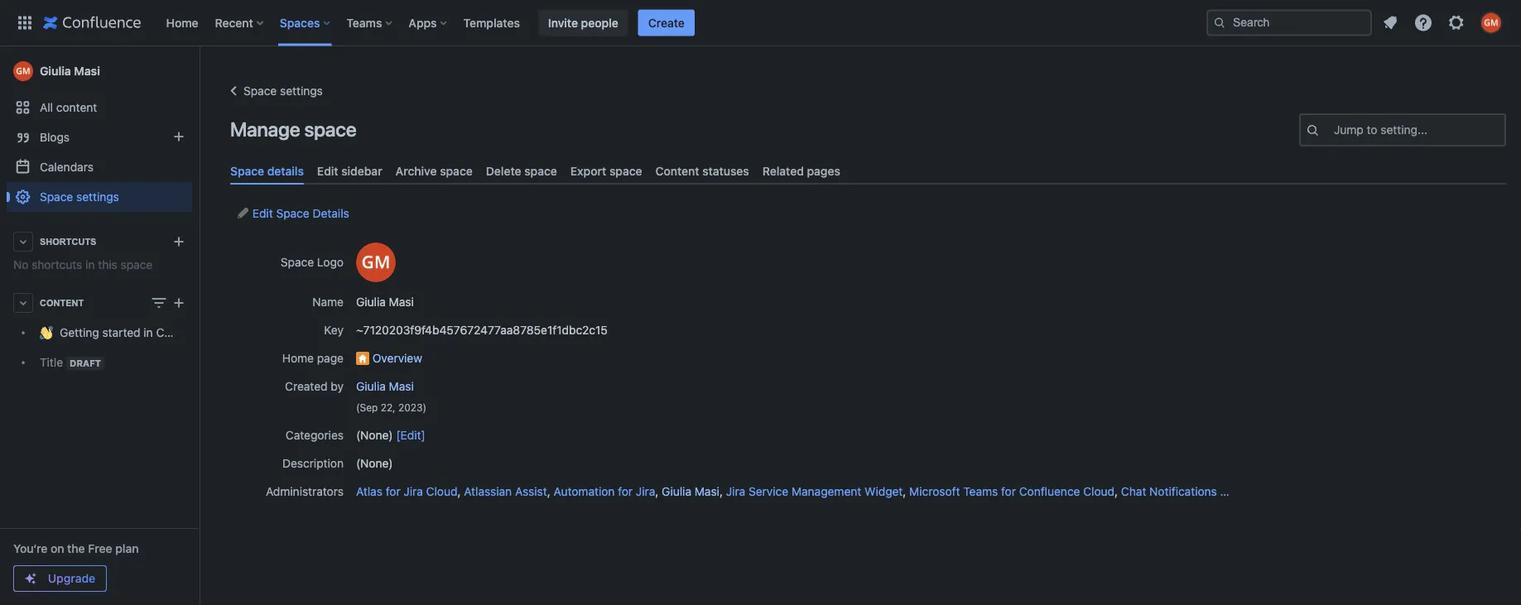 Task type: vqa. For each thing, say whether or not it's contained in the screenshot.
Atlas
yes



Task type: locate. For each thing, give the bounding box(es) containing it.
space settings link up manage
[[224, 81, 323, 101]]

related pages link
[[756, 157, 847, 185]]

0 vertical spatial space settings
[[243, 84, 323, 98]]

0 horizontal spatial settings
[[76, 190, 119, 204]]

cloud left atlassian
[[426, 485, 458, 499]]

cloud left chat
[[1084, 485, 1115, 499]]

for right the automation on the left of the page
[[618, 485, 633, 499]]

spaces
[[280, 16, 320, 29]]

1 horizontal spatial jira
[[636, 485, 655, 499]]

(none) up atlas
[[356, 457, 393, 471]]

1 vertical spatial giulia masi
[[356, 295, 414, 309]]

masi up 2023)
[[389, 380, 414, 394]]

settings down calendars link
[[76, 190, 119, 204]]

space right export
[[610, 164, 642, 178]]

2 jira from the left
[[636, 485, 655, 499]]

started
[[102, 326, 140, 340]]

1 horizontal spatial content
[[656, 164, 700, 178]]

giulia down the space logo at the left top of the page
[[356, 295, 386, 309]]

in right "started"
[[144, 326, 153, 340]]

giulia masi down the space logo at the left top of the page
[[356, 295, 414, 309]]

0 horizontal spatial giulia masi link
[[7, 55, 192, 88]]

Search settings text field
[[1334, 122, 1337, 138]]

tree containing getting started in confluence
[[7, 318, 217, 378]]

edit
[[317, 164, 338, 178], [252, 207, 273, 220], [401, 429, 421, 442]]

home for home
[[166, 16, 198, 29]]

edit for edit space details
[[252, 207, 273, 220]]

for right "microsoft"
[[1001, 485, 1016, 499]]

notifications
[[1150, 485, 1217, 499]]

confluence image
[[43, 13, 141, 33], [43, 13, 141, 33]]

setting...
[[1381, 123, 1428, 137]]

0 horizontal spatial in
[[85, 258, 95, 272]]

1 vertical spatial in
[[144, 326, 153, 340]]

chat
[[1121, 485, 1147, 499]]

home link
[[161, 10, 203, 36]]

0 horizontal spatial teams
[[347, 16, 382, 29]]

content inside content statuses link
[[656, 164, 700, 178]]

help icon image
[[1414, 13, 1434, 33]]

jira right the automation on the left of the page
[[636, 485, 655, 499]]

giulia masi up the all content
[[40, 64, 100, 78]]

shortcuts button
[[7, 227, 192, 257]]

0 horizontal spatial home
[[166, 16, 198, 29]]

0 vertical spatial confluence
[[156, 326, 217, 340]]

space up edit sidebar
[[304, 118, 357, 141]]

add shortcut image
[[169, 232, 189, 252]]

0 vertical spatial (none)
[[356, 429, 393, 442]]

4 , from the left
[[720, 485, 723, 499]]

1 vertical spatial giulia masi link
[[356, 380, 414, 394]]

1 vertical spatial content
[[40, 298, 84, 308]]

you're
[[13, 542, 47, 556]]

delete
[[486, 164, 521, 178]]

widget
[[865, 485, 903, 499]]

0 vertical spatial in
[[85, 258, 95, 272]]

delete space link
[[479, 157, 564, 185]]

1 vertical spatial settings
[[76, 190, 119, 204]]

tree
[[7, 318, 217, 378]]

create a blog image
[[169, 127, 189, 147]]

global element
[[10, 0, 1203, 46]]

description
[[282, 457, 344, 471]]

~7120203f9f4b457672477aa8785e1f1dbc2c15
[[356, 324, 608, 337]]

space
[[304, 118, 357, 141], [440, 164, 473, 178], [525, 164, 557, 178], [610, 164, 642, 178], [121, 258, 153, 272]]

overview
[[373, 352, 422, 365]]

1 vertical spatial (none)
[[356, 457, 393, 471]]

content for content statuses
[[656, 164, 700, 178]]

, right the automation on the left of the page
[[655, 485, 659, 499]]

space left details
[[230, 164, 264, 178]]

content up getting
[[40, 298, 84, 308]]

teams left the apps on the left of page
[[347, 16, 382, 29]]

content inside dropdown button
[[40, 298, 84, 308]]

0 vertical spatial edit
[[317, 164, 338, 178]]

0 horizontal spatial space settings link
[[7, 182, 192, 212]]

tab list containing space details
[[224, 157, 1513, 185]]

premium image
[[24, 572, 37, 586]]

settings up the manage space
[[280, 84, 323, 98]]

edit space details
[[249, 207, 349, 220]]

related
[[763, 164, 804, 178]]

1 horizontal spatial edit
[[317, 164, 338, 178]]

edit down 2023)
[[401, 429, 421, 442]]

1 horizontal spatial giulia masi link
[[356, 380, 414, 394]]

in
[[85, 258, 95, 272], [144, 326, 153, 340]]

giulia up all
[[40, 64, 71, 78]]

space settings down calendars
[[40, 190, 119, 204]]

1 horizontal spatial cloud
[[1084, 485, 1115, 499]]

invite
[[548, 16, 578, 29]]

space logo image
[[356, 243, 396, 283]]

getting
[[60, 326, 99, 340]]

, left "microsoft"
[[903, 485, 906, 499]]

edit space details link
[[236, 207, 349, 220]]

overview link
[[373, 352, 422, 365]]

1 vertical spatial home
[[282, 352, 314, 365]]

0 horizontal spatial jira
[[404, 485, 423, 499]]

masi
[[74, 64, 100, 78], [389, 295, 414, 309], [389, 380, 414, 394], [695, 485, 720, 499]]

getting started in confluence link
[[7, 318, 217, 348]]

2 cloud from the left
[[1084, 485, 1115, 499]]

giulia up (sep
[[356, 380, 386, 394]]

space up manage
[[243, 84, 277, 98]]

settings icon image
[[1447, 13, 1467, 33]]

space right archive
[[440, 164, 473, 178]]

manage space
[[230, 118, 357, 141]]

2 vertical spatial giulia masi link
[[662, 485, 720, 499]]

edit right "edit" "icon"
[[252, 207, 273, 220]]

1 horizontal spatial home
[[282, 352, 314, 365]]

space for manage space
[[304, 118, 357, 141]]

space left logo
[[281, 256, 314, 269]]

giulia masi link up 22,
[[356, 380, 414, 394]]

key
[[324, 324, 344, 337]]

giulia masi link left the "service"
[[662, 485, 720, 499]]

0 horizontal spatial for
[[386, 485, 401, 499]]

confluence inside space element
[[156, 326, 217, 340]]

for right atlas
[[386, 485, 401, 499]]

shortcuts
[[32, 258, 82, 272]]

in for started
[[144, 326, 153, 340]]

upgrade
[[48, 572, 95, 586]]

title draft
[[40, 356, 101, 369]]

related pages
[[763, 164, 841, 178]]

edit for edit sidebar
[[317, 164, 338, 178]]

banner containing home
[[0, 0, 1521, 46]]

space settings link
[[224, 81, 323, 101], [7, 182, 192, 212]]

microsoft teams for confluence cloud link
[[910, 485, 1115, 499]]

1 horizontal spatial for
[[618, 485, 633, 499]]

edit left sidebar
[[317, 164, 338, 178]]

1 horizontal spatial settings
[[280, 84, 323, 98]]

teams button
[[342, 10, 399, 36]]

(none) down (sep
[[356, 429, 393, 442]]

in inside tree
[[144, 326, 153, 340]]

home inside home link
[[166, 16, 198, 29]]

0 horizontal spatial content
[[40, 298, 84, 308]]

you're on the free plan
[[13, 542, 139, 556]]

tab list
[[224, 157, 1513, 185]]

plan
[[115, 542, 139, 556]]

in left this
[[85, 258, 95, 272]]

appswitcher icon image
[[15, 13, 35, 33]]

1 vertical spatial confluence
[[1019, 485, 1080, 499]]

2 horizontal spatial for
[[1001, 485, 1016, 499]]

atlas for jira cloud link
[[356, 485, 458, 499]]

… link
[[1220, 485, 1230, 499]]

0 horizontal spatial space settings
[[40, 190, 119, 204]]

space settings up the manage space
[[243, 84, 323, 98]]

1 vertical spatial space settings link
[[7, 182, 192, 212]]

0 vertical spatial teams
[[347, 16, 382, 29]]

, left the "service"
[[720, 485, 723, 499]]

0 vertical spatial home
[[166, 16, 198, 29]]

giulia masi link up all content link
[[7, 55, 192, 88]]

page
[[317, 352, 344, 365]]

chat notifications link
[[1121, 485, 1217, 499]]

…
[[1220, 485, 1230, 499]]

1 , from the left
[[458, 485, 461, 499]]

content button
[[7, 288, 192, 318]]

invite people button
[[538, 10, 628, 36]]

0 horizontal spatial edit
[[252, 207, 273, 220]]

all content link
[[7, 93, 192, 123]]

confluence
[[156, 326, 217, 340], [1019, 485, 1080, 499]]

1 (none) from the top
[[356, 429, 393, 442]]

teams right "microsoft"
[[963, 485, 998, 499]]

content left statuses
[[656, 164, 700, 178]]

content statuses
[[656, 164, 749, 178]]

1 horizontal spatial in
[[144, 326, 153, 340]]

home up collapse sidebar icon
[[166, 16, 198, 29]]

0 horizontal spatial cloud
[[426, 485, 458, 499]]

space for export space
[[610, 164, 642, 178]]

3 for from the left
[[1001, 485, 1016, 499]]

giulia masi
[[40, 64, 100, 78], [356, 295, 414, 309]]

notification icon image
[[1381, 13, 1401, 33]]

jira left the "service"
[[726, 485, 746, 499]]

jira
[[404, 485, 423, 499], [636, 485, 655, 499], [726, 485, 746, 499]]

space right the delete
[[525, 164, 557, 178]]

space
[[243, 84, 277, 98], [230, 164, 264, 178], [40, 190, 73, 204], [276, 207, 310, 220], [281, 256, 314, 269]]

jira right atlas
[[404, 485, 423, 499]]

1 vertical spatial edit
[[252, 207, 273, 220]]

upgrade button
[[14, 567, 106, 591]]

banner
[[0, 0, 1521, 46]]

2 horizontal spatial jira
[[726, 485, 746, 499]]

2 for from the left
[[618, 485, 633, 499]]

settings
[[280, 84, 323, 98], [76, 190, 119, 204]]

5 , from the left
[[903, 485, 906, 499]]

1 horizontal spatial giulia masi
[[356, 295, 414, 309]]

2 horizontal spatial giulia masi link
[[662, 485, 720, 499]]

cloud
[[426, 485, 458, 499], [1084, 485, 1115, 499]]

masi up content
[[74, 64, 100, 78]]

export space
[[571, 164, 642, 178]]

0 horizontal spatial confluence
[[156, 326, 217, 340]]

1 horizontal spatial teams
[[963, 485, 998, 499]]

categories
[[286, 429, 344, 442]]

(none)
[[356, 429, 393, 442], [356, 457, 393, 471]]

space for delete space
[[525, 164, 557, 178]]

automation
[[554, 485, 615, 499]]

2 (none) from the top
[[356, 457, 393, 471]]

delete space
[[486, 164, 557, 178]]

, left atlassian
[[458, 485, 461, 499]]

6 , from the left
[[1115, 485, 1118, 499]]

space down calendars
[[40, 190, 73, 204]]

masi inside giulia masi (sep 22, 2023)
[[389, 380, 414, 394]]

1 vertical spatial space settings
[[40, 190, 119, 204]]

manage
[[230, 118, 300, 141]]

search image
[[1213, 16, 1227, 29]]

giulia masi link inside space element
[[7, 55, 192, 88]]

content statuses link
[[649, 157, 756, 185]]

space inside space details link
[[230, 164, 264, 178]]

details
[[267, 164, 304, 178]]

0 vertical spatial giulia masi
[[40, 64, 100, 78]]

giulia masi (sep 22, 2023)
[[356, 380, 427, 413]]

home up the created
[[282, 352, 314, 365]]

settings inside space element
[[76, 190, 119, 204]]

space element
[[0, 46, 217, 605]]

space settings link down calendars
[[7, 182, 192, 212]]

templates link
[[458, 10, 525, 36]]

1 horizontal spatial space settings link
[[224, 81, 323, 101]]

in for shortcuts
[[85, 258, 95, 272]]

jump to setting...
[[1334, 123, 1428, 137]]

teams
[[347, 16, 382, 29], [963, 485, 998, 499]]

22,
[[381, 402, 396, 413]]

, left the automation on the left of the page
[[547, 485, 551, 499]]

2 vertical spatial edit
[[401, 429, 421, 442]]

0 horizontal spatial giulia masi
[[40, 64, 100, 78]]

0 vertical spatial content
[[656, 164, 700, 178]]

export space link
[[564, 157, 649, 185]]

, left chat
[[1115, 485, 1118, 499]]

,
[[458, 485, 461, 499], [547, 485, 551, 499], [655, 485, 659, 499], [720, 485, 723, 499], [903, 485, 906, 499], [1115, 485, 1118, 499]]

0 vertical spatial settings
[[280, 84, 323, 98]]

0 vertical spatial giulia masi link
[[7, 55, 192, 88]]

space settings inside space element
[[40, 190, 119, 204]]



Task type: describe. For each thing, give the bounding box(es) containing it.
(sep
[[356, 402, 378, 413]]

created by
[[285, 380, 344, 394]]

invite people
[[548, 16, 618, 29]]

edit sidebar
[[317, 164, 382, 178]]

2023)
[[398, 402, 427, 413]]

space details
[[230, 164, 304, 178]]

jump
[[1334, 123, 1364, 137]]

(none) for (none) edit
[[356, 429, 393, 442]]

space for archive space
[[440, 164, 473, 178]]

home for home page
[[282, 352, 314, 365]]

apps
[[409, 16, 437, 29]]

create
[[648, 16, 685, 29]]

space inside space element
[[40, 190, 73, 204]]

1 jira from the left
[[404, 485, 423, 499]]

2 , from the left
[[547, 485, 551, 499]]

3 jira from the left
[[726, 485, 746, 499]]

space logo
[[281, 256, 344, 269]]

export
[[571, 164, 607, 178]]

automation for jira link
[[554, 485, 655, 499]]

atlassian
[[464, 485, 512, 499]]

atlas for jira cloud , atlassian assist , automation for jira , giulia masi , jira service management widget , microsoft teams for confluence cloud , chat notifications …
[[356, 485, 1230, 499]]

giulia right automation for jira link on the bottom left
[[662, 485, 692, 499]]

name
[[312, 295, 344, 309]]

giulia inside space element
[[40, 64, 71, 78]]

people
[[581, 16, 618, 29]]

space right this
[[121, 258, 153, 272]]

archive
[[396, 164, 437, 178]]

giulia masi link for ,
[[662, 485, 720, 499]]

templates
[[463, 16, 520, 29]]

change view image
[[149, 293, 169, 313]]

masi inside space element
[[74, 64, 100, 78]]

(none) for (none)
[[356, 457, 393, 471]]

calendars link
[[7, 152, 192, 182]]

masi down the space logo at the left top of the page
[[389, 295, 414, 309]]

edit sidebar link
[[311, 157, 389, 185]]

jira service management widget link
[[726, 485, 903, 499]]

recent
[[215, 16, 253, 29]]

no
[[13, 258, 28, 272]]

masi left the "service"
[[695, 485, 720, 499]]

the
[[67, 542, 85, 556]]

archive space link
[[389, 157, 479, 185]]

collapse sidebar image
[[181, 55, 217, 88]]

content
[[56, 101, 97, 114]]

create link
[[638, 10, 695, 36]]

space details link
[[224, 157, 311, 185]]

this
[[98, 258, 117, 272]]

all
[[40, 101, 53, 114]]

atlas
[[356, 485, 383, 499]]

draft
[[70, 358, 101, 369]]

1 vertical spatial teams
[[963, 485, 998, 499]]

1 cloud from the left
[[426, 485, 458, 499]]

sidebar
[[341, 164, 382, 178]]

archive space
[[396, 164, 473, 178]]

title
[[40, 356, 63, 369]]

microsoft
[[910, 485, 960, 499]]

giulia masi inside space element
[[40, 64, 100, 78]]

on
[[51, 542, 64, 556]]

atlassian assist link
[[464, 485, 547, 499]]

all content
[[40, 101, 97, 114]]

tree inside space element
[[7, 318, 217, 378]]

content for content
[[40, 298, 84, 308]]

giulia masi link for (sep 22, 2023)
[[356, 380, 414, 394]]

details
[[313, 207, 349, 220]]

spaces button
[[275, 10, 337, 36]]

Search field
[[1207, 10, 1372, 36]]

no shortcuts in this space
[[13, 258, 153, 272]]

by
[[331, 380, 344, 394]]

1 horizontal spatial confluence
[[1019, 485, 1080, 499]]

shortcuts
[[40, 236, 96, 247]]

create a page image
[[169, 293, 189, 313]]

teams inside popup button
[[347, 16, 382, 29]]

free
[[88, 542, 112, 556]]

administrators
[[266, 485, 344, 499]]

space left details on the left
[[276, 207, 310, 220]]

3 , from the left
[[655, 485, 659, 499]]

2 horizontal spatial edit
[[401, 429, 421, 442]]

recent button
[[210, 10, 270, 36]]

management
[[792, 485, 862, 499]]

calendars
[[40, 160, 94, 174]]

edit image
[[236, 207, 249, 220]]

apps button
[[404, 10, 454, 36]]

1 for from the left
[[386, 485, 401, 499]]

getting started in confluence
[[60, 326, 217, 340]]

0 vertical spatial space settings link
[[224, 81, 323, 101]]

edit link
[[396, 429, 425, 442]]

(none) edit
[[356, 429, 421, 442]]

assist
[[515, 485, 547, 499]]

logo
[[317, 256, 344, 269]]

blogs link
[[7, 123, 192, 152]]

created
[[285, 380, 328, 394]]

home page
[[282, 352, 344, 365]]

1 horizontal spatial space settings
[[243, 84, 323, 98]]

giulia inside giulia masi (sep 22, 2023)
[[356, 380, 386, 394]]



